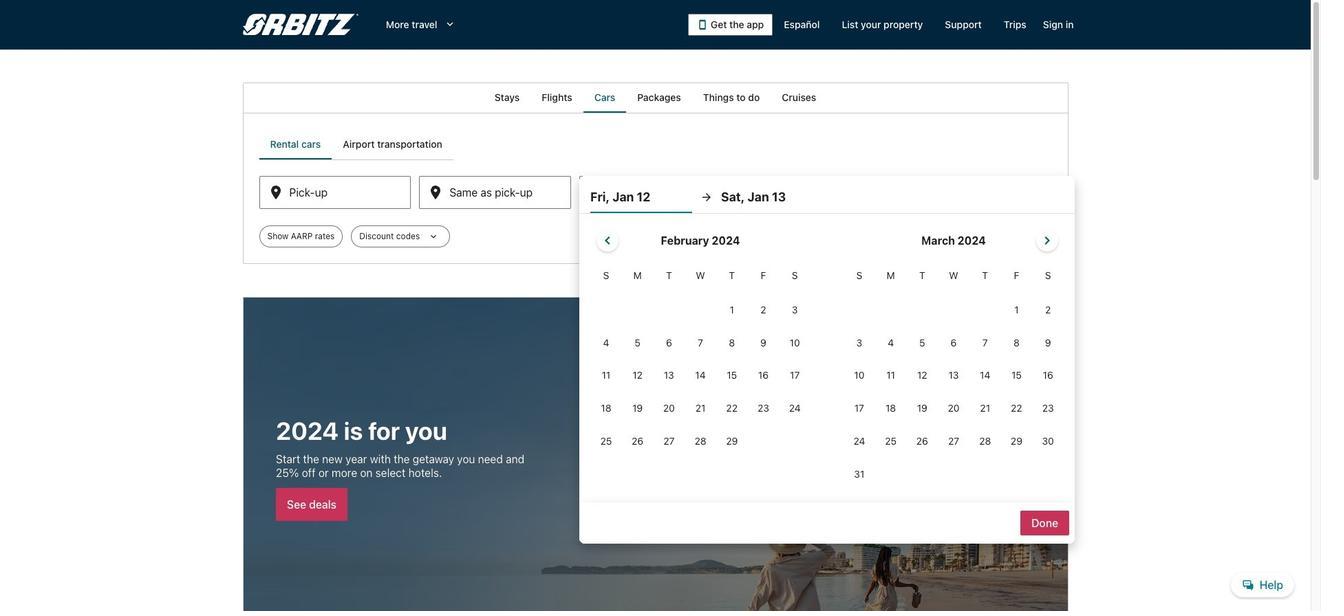 Task type: locate. For each thing, give the bounding box(es) containing it.
tab list
[[243, 83, 1068, 113], [259, 129, 453, 160]]

february 2024 element
[[590, 268, 811, 459]]

march 2024 element
[[844, 268, 1064, 492]]

download the app button image
[[697, 19, 708, 30]]

next month image
[[1039, 233, 1055, 249]]

0 vertical spatial tab list
[[243, 83, 1068, 113]]

previous month image
[[599, 233, 616, 249]]

directional image
[[700, 191, 713, 204]]

application
[[590, 224, 1064, 492]]

main content
[[0, 83, 1311, 612]]



Task type: vqa. For each thing, say whether or not it's contained in the screenshot.
for
no



Task type: describe. For each thing, give the bounding box(es) containing it.
orbitz logo image
[[243, 14, 358, 36]]

1 vertical spatial tab list
[[259, 129, 453, 160]]

travel sale activities deals image
[[243, 297, 1068, 612]]



